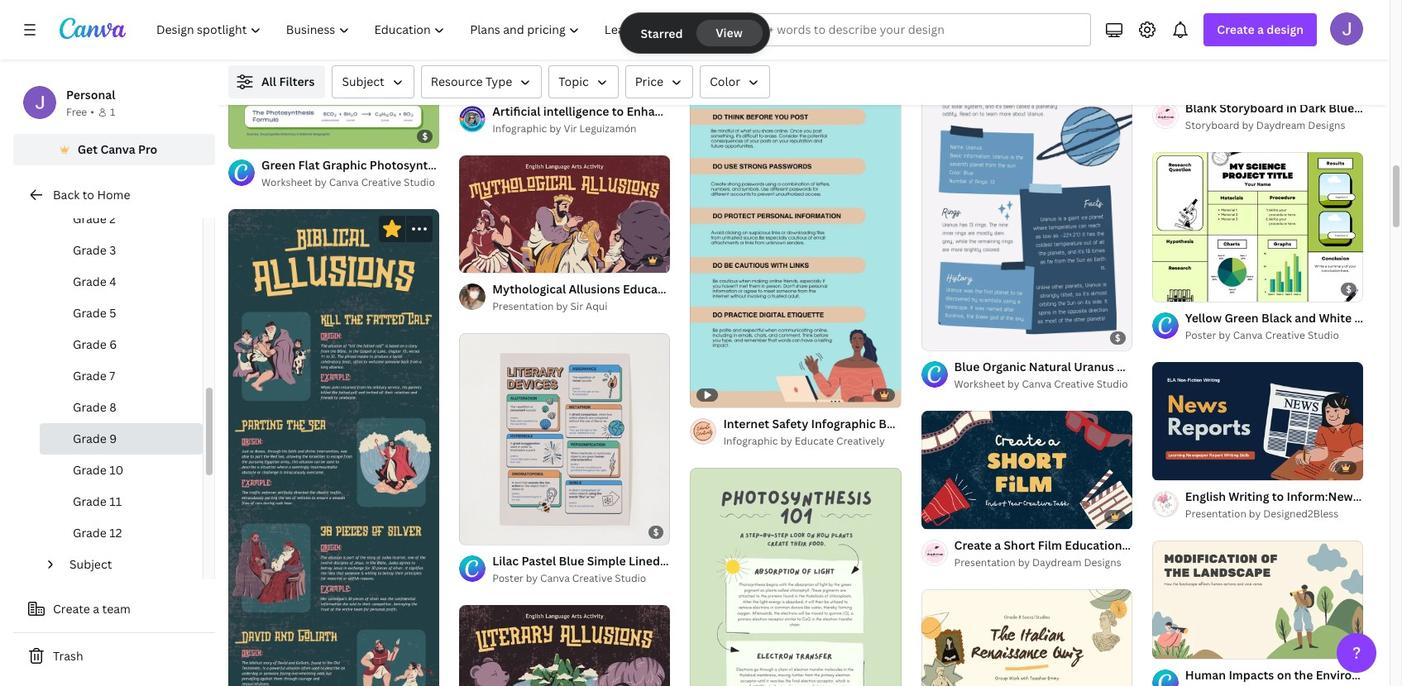 Task type: locate. For each thing, give the bounding box(es) containing it.
blue
[[954, 359, 980, 374], [937, 416, 962, 432]]

subject button
[[332, 65, 414, 98], [63, 549, 193, 581]]

1 of 3 for lilac pastel blue simple lined literary devices portrait educational poster image
[[471, 525, 495, 537]]

get canva pro button
[[13, 134, 215, 165]]

human impacts on the environment education presentation in a blue, green and brown hand drawn style image
[[1152, 541, 1363, 660]]

0 horizontal spatial daydream
[[1033, 556, 1082, 570]]

canva
[[1033, 18, 1062, 32], [100, 141, 135, 157], [329, 176, 359, 190], [1233, 329, 1263, 343], [1022, 377, 1052, 391], [540, 571, 570, 585]]

canva inside "blue organic natural uranus planet astronomy worksheet worksheet by canva creative studio"
[[1022, 377, 1052, 391]]

1 vertical spatial 10
[[1182, 640, 1193, 652]]

1 of 10 link
[[1152, 541, 1363, 660]]

0 horizontal spatial 1 of 3
[[471, 525, 495, 537]]

9 grade from the top
[[73, 462, 107, 478]]

1 vertical spatial 3
[[1182, 282, 1188, 295]]

studio inside green flat graphic photosynthesis biology worksheet worksheet by canva creative studio
[[404, 176, 435, 190]]

presentation
[[954, 18, 1016, 32], [492, 300, 554, 314], [1185, 507, 1247, 521], [954, 556, 1016, 570]]

grade 10
[[73, 462, 124, 478]]

1 of 30
[[933, 509, 963, 522]]

1 inside 1 of 18 'link'
[[1164, 461, 1169, 473]]

astronomy
[[1156, 359, 1219, 374]]

resource
[[431, 74, 483, 89]]

a left design
[[1258, 22, 1264, 37]]

0 horizontal spatial worksheet by canva creative studio link
[[261, 175, 439, 191]]

poster
[[1185, 329, 1216, 343], [492, 571, 524, 585]]

0 horizontal spatial designs
[[1084, 556, 1122, 570]]

grade 12
[[73, 525, 122, 541]]

1 of 18 link
[[1152, 362, 1363, 481]]

grade down grade 9
[[73, 462, 107, 478]]

infographic
[[492, 121, 547, 135], [811, 416, 876, 432], [723, 434, 778, 448]]

daydream
[[1257, 118, 1306, 133], [1033, 556, 1082, 570]]

daydream right storyboard
[[1257, 118, 1306, 133]]

0 vertical spatial daydream
[[1257, 118, 1306, 133]]

infographic left the 'vir' at the left of page
[[492, 121, 547, 135]]

grade left 9
[[73, 431, 107, 447]]

by
[[1018, 18, 1030, 32], [1242, 118, 1254, 133], [550, 121, 561, 135], [315, 176, 327, 190], [556, 300, 568, 314], [1219, 329, 1231, 343], [1008, 377, 1020, 391], [781, 434, 792, 448], [1249, 507, 1261, 521], [1018, 556, 1030, 570], [526, 571, 538, 585]]

create a short film educational presentation in dark blue yellow textured flat graphic style image
[[921, 411, 1132, 529]]

color
[[710, 74, 740, 89]]

blue inside internet safety infographic beige and blue simple style infographic by educate creatively
[[937, 416, 962, 432]]

artificial intelligence to enhance language skills infographic in blue 3d modern style image
[[459, 0, 670, 95]]

11
[[109, 494, 122, 510]]

infographic up creatively
[[811, 416, 876, 432]]

blank storyboard in dark blue yellow textured flat graphic style image
[[1152, 0, 1363, 92]]

presentation by daydream designs
[[954, 556, 1122, 570]]

0 horizontal spatial create
[[53, 601, 90, 617]]

1 vertical spatial subject
[[69, 557, 112, 573]]

worksheet right astronomy on the bottom of page
[[1221, 359, 1282, 374]]

presentation for presentation by sir aqui
[[492, 300, 554, 314]]

0 vertical spatial subject button
[[332, 65, 414, 98]]

designed2bless
[[1263, 507, 1339, 521]]

by inside "blue organic natural uranus planet astronomy worksheet worksheet by canva creative studio"
[[1008, 377, 1020, 391]]

pro
[[138, 141, 157, 157]]

grade left the 12
[[73, 525, 107, 541]]

grade 10 link
[[40, 455, 203, 486]]

1 inside 1 of 10 link
[[1164, 640, 1169, 652]]

grade left 6
[[73, 337, 107, 352]]

daydream up renaissance quiz education presentation in a yellow and green hand drawn style "image"
[[1033, 556, 1082, 570]]

1 inside the 1 of 13 link
[[471, 254, 476, 266]]

grade left 11
[[73, 494, 107, 510]]

1 of 3 link for yellow green black and white simple lined science project poster landscape image poster by canva creative studio link
[[1152, 152, 1363, 302]]

5 grade from the top
[[73, 337, 107, 352]]

of for human impacts on the environment education presentation in a blue, green and brown hand drawn style image
[[1171, 640, 1180, 652]]

1 vertical spatial create
[[53, 601, 90, 617]]

home
[[97, 187, 130, 203]]

daydream for presentation
[[1033, 556, 1082, 570]]

a for team
[[93, 601, 99, 617]]

0 horizontal spatial a
[[93, 601, 99, 617]]

a inside button
[[93, 601, 99, 617]]

poster by canva creative studio for yellow green black and white simple lined science project poster landscape image poster by canva creative studio link
[[1185, 329, 1339, 343]]

1 horizontal spatial designs
[[1308, 118, 1346, 133]]

create inside create a design dropdown button
[[1217, 22, 1255, 37]]

1 horizontal spatial poster by canva creative studio link
[[1185, 328, 1363, 344]]

1 inside 1 of 30 link
[[933, 509, 938, 522]]

2 horizontal spatial 3
[[1182, 282, 1188, 295]]

0 vertical spatial a
[[1258, 22, 1264, 37]]

creatively
[[836, 434, 885, 448]]

worksheet
[[505, 157, 565, 173], [261, 176, 312, 190], [1221, 359, 1282, 374], [954, 377, 1005, 391]]

english writing to inform:newspaper report writing skills educational presentation in blue and yellow illustrative style image
[[1152, 362, 1363, 481]]

of for mythological allusions educational presentation in red and yellow textured illustrative style image
[[478, 254, 487, 266]]

0 vertical spatial poster by canva creative studio link
[[1185, 328, 1363, 344]]

grade left 8
[[73, 400, 107, 415]]

subject button down the 12
[[63, 549, 193, 581]]

create a team
[[53, 601, 131, 617]]

blue organic natural uranus planet astronomy worksheet worksheet by canva creative studio
[[954, 359, 1282, 391]]

studio inside "blue organic natural uranus planet astronomy worksheet worksheet by canva creative studio"
[[1097, 377, 1128, 391]]

12
[[109, 525, 122, 541]]

1 horizontal spatial 1 of 3 link
[[1152, 152, 1363, 302]]

organic
[[983, 359, 1026, 374]]

3 grade from the top
[[73, 274, 107, 290]]

presentation by sir aqui
[[492, 300, 608, 314]]

create left team
[[53, 601, 90, 617]]

planet
[[1117, 359, 1154, 374]]

0 horizontal spatial 1 of 3 link
[[459, 334, 670, 545]]

grade for grade 9
[[73, 431, 107, 447]]

grade 5 link
[[40, 298, 203, 329]]

0 vertical spatial infographic
[[492, 121, 547, 135]]

poster by canva creative studio up astronomy on the bottom of page
[[1185, 329, 1339, 343]]

1 horizontal spatial 1 of 3
[[1164, 282, 1188, 295]]

1 vertical spatial poster
[[492, 571, 524, 585]]

designs inside the storyboard by daydream designs link
[[1308, 118, 1346, 133]]

0 horizontal spatial poster by canva creative studio link
[[492, 571, 670, 587]]

worksheet by canva creative studio link
[[261, 175, 439, 191], [954, 376, 1132, 393]]

a inside dropdown button
[[1258, 22, 1264, 37]]

free •
[[66, 105, 94, 119]]

presentation by canva creative studio
[[954, 18, 1139, 32]]

grade 6 link
[[40, 329, 203, 361]]

by for poster by canva creative studio link associated with lilac pastel blue simple lined literary devices portrait educational poster image
[[526, 571, 538, 585]]

8
[[109, 400, 116, 415]]

0 vertical spatial blue
[[954, 359, 980, 374]]

grade left 4
[[73, 274, 107, 290]]

1 for presentation by daydream designs link
[[933, 509, 938, 522]]

0 horizontal spatial poster by canva creative studio
[[492, 571, 646, 585]]

poster by canva creative studio up 'literary allusions educational presentation in dark brown and yellow textured illustrative style' image
[[492, 571, 646, 585]]

create a team button
[[13, 593, 215, 626]]

a left team
[[93, 601, 99, 617]]

1 horizontal spatial worksheet by canva creative studio link
[[954, 376, 1132, 393]]

create
[[1217, 22, 1255, 37], [53, 601, 90, 617]]

status
[[621, 13, 769, 53]]

1 grade from the top
[[73, 211, 107, 227]]

0 vertical spatial 1 of 3 link
[[1152, 152, 1363, 302]]

subject button down top level navigation element
[[332, 65, 414, 98]]

create for create a team
[[53, 601, 90, 617]]

10
[[109, 462, 124, 478], [1182, 640, 1193, 652]]

0 vertical spatial 1 of 3
[[1164, 282, 1188, 295]]

view
[[716, 25, 743, 41]]

worksheet by canva creative studio link for natural
[[954, 376, 1132, 393]]

price
[[635, 74, 663, 89]]

mythological allusions educational presentation in red and yellow textured illustrative style image
[[459, 155, 670, 274]]

jacob simon image
[[1330, 12, 1363, 46]]

blue organic natural uranus planet astronomy worksheet link
[[954, 358, 1282, 376]]

1 vertical spatial designs
[[1084, 556, 1122, 570]]

0 horizontal spatial 3
[[109, 242, 116, 258]]

grade
[[73, 211, 107, 227], [73, 242, 107, 258], [73, 274, 107, 290], [73, 305, 107, 321], [73, 337, 107, 352], [73, 368, 107, 384], [73, 400, 107, 415], [73, 431, 107, 447], [73, 462, 107, 478], [73, 494, 107, 510], [73, 525, 107, 541]]

of
[[478, 254, 487, 266], [1171, 282, 1180, 295], [1171, 461, 1180, 473], [940, 509, 949, 522], [478, 525, 487, 537], [1171, 640, 1180, 652]]

None search field
[[704, 13, 1092, 46]]

3
[[109, 242, 116, 258], [1182, 282, 1188, 295], [489, 525, 495, 537]]

a
[[1258, 22, 1264, 37], [93, 601, 99, 617]]

0 horizontal spatial poster
[[492, 571, 524, 585]]

5
[[109, 305, 116, 321]]

0 vertical spatial worksheet by canva creative studio link
[[261, 175, 439, 191]]

create for create a design
[[1217, 22, 1255, 37]]

grade down grade 2
[[73, 242, 107, 258]]

1 horizontal spatial infographic
[[723, 434, 778, 448]]

grade inside 'link'
[[73, 525, 107, 541]]

10 grade from the top
[[73, 494, 107, 510]]

grade 11 link
[[40, 486, 203, 518]]

worksheet by canva creative studio link down natural on the bottom right of page
[[954, 376, 1132, 393]]

creative inside "blue organic natural uranus planet astronomy worksheet worksheet by canva creative studio"
[[1054, 377, 1094, 391]]

natural
[[1029, 359, 1071, 374]]

of inside 'link'
[[1171, 461, 1180, 473]]

creative inside presentation by canva creative studio link
[[1065, 18, 1105, 32]]

1 of 3 for yellow green black and white simple lined science project poster landscape image
[[1164, 282, 1188, 295]]

grade left 7
[[73, 368, 107, 384]]

grade 5
[[73, 305, 116, 321]]

aqui
[[586, 300, 608, 314]]

4 grade from the top
[[73, 305, 107, 321]]

0 vertical spatial 10
[[109, 462, 124, 478]]

grade 12 link
[[40, 518, 203, 549]]

13
[[489, 254, 499, 266]]

0 vertical spatial 3
[[109, 242, 116, 258]]

1 vertical spatial 1 of 3 link
[[459, 334, 670, 545]]

by for yellow green black and white simple lined science project poster landscape image poster by canva creative studio link
[[1219, 329, 1231, 343]]

1 horizontal spatial daydream
[[1257, 118, 1306, 133]]

0 vertical spatial subject
[[342, 74, 385, 89]]

grade 4 link
[[40, 266, 203, 298]]

by for "presentation by sir aqui" link
[[556, 300, 568, 314]]

0 vertical spatial create
[[1217, 22, 1255, 37]]

0 horizontal spatial 10
[[109, 462, 124, 478]]

1 horizontal spatial a
[[1258, 22, 1264, 37]]

storyboard by daydream designs
[[1185, 118, 1346, 133]]

flat
[[298, 157, 320, 173]]

worksheet down green
[[261, 176, 312, 190]]

create left design
[[1217, 22, 1255, 37]]

6 grade from the top
[[73, 368, 107, 384]]

1 vertical spatial blue
[[937, 416, 962, 432]]

1 of 3
[[1164, 282, 1188, 295], [471, 525, 495, 537]]

8 grade from the top
[[73, 431, 107, 447]]

1 vertical spatial a
[[93, 601, 99, 617]]

1 vertical spatial poster by canva creative studio
[[492, 571, 646, 585]]

1 vertical spatial poster by canva creative studio link
[[492, 571, 670, 587]]

canva inside button
[[100, 141, 135, 157]]

a for design
[[1258, 22, 1264, 37]]

1 horizontal spatial poster
[[1185, 329, 1216, 343]]

worksheet by canva creative studio link down graphic
[[261, 175, 439, 191]]

grade left the 5
[[73, 305, 107, 321]]

blue inside "blue organic natural uranus planet astronomy worksheet worksheet by canva creative studio"
[[954, 359, 980, 374]]

green organic natural photosynthesis biology infographic image
[[690, 468, 901, 687]]

0 vertical spatial designs
[[1308, 118, 1346, 133]]

grade for grade 11
[[73, 494, 107, 510]]

worksheet down the organic
[[954, 377, 1005, 391]]

create inside create a team button
[[53, 601, 90, 617]]

0 horizontal spatial subject button
[[63, 549, 193, 581]]

designs inside presentation by daydream designs link
[[1084, 556, 1122, 570]]

poster by canva creative studio link for yellow green black and white simple lined science project poster landscape image
[[1185, 328, 1363, 344]]

blue right and
[[937, 416, 962, 432]]

$
[[422, 130, 428, 143], [1346, 283, 1352, 296], [1115, 331, 1121, 344], [653, 526, 659, 538]]

poster for poster by canva creative studio link associated with lilac pastel blue simple lined literary devices portrait educational poster image
[[492, 571, 524, 585]]

1 horizontal spatial 3
[[489, 525, 495, 537]]

grade for grade 12
[[73, 525, 107, 541]]

designs for presentation by daydream designs
[[1084, 556, 1122, 570]]

3 inside "link"
[[109, 242, 116, 258]]

subject right filters
[[342, 74, 385, 89]]

1 for "presentation by sir aqui" link
[[471, 254, 476, 266]]

by for the infographic by vir leguizamón link
[[550, 121, 561, 135]]

0 horizontal spatial infographic
[[492, 121, 547, 135]]

blue left the organic
[[954, 359, 980, 374]]

2 vertical spatial 3
[[489, 525, 495, 537]]

infographic down internet
[[723, 434, 778, 448]]

by inside green flat graphic photosynthesis biology worksheet worksheet by canva creative studio
[[315, 176, 327, 190]]

1 for poster by canva creative studio link associated with lilac pastel blue simple lined literary devices portrait educational poster image
[[471, 525, 476, 537]]

7 grade from the top
[[73, 400, 107, 415]]

0 vertical spatial poster by canva creative studio
[[1185, 329, 1339, 343]]

vir
[[564, 121, 577, 135]]

11 grade from the top
[[73, 525, 107, 541]]

1 for presentation by designed2bless link
[[1164, 461, 1169, 473]]

grade inside "link"
[[73, 242, 107, 258]]

infographic by educate creatively link
[[723, 434, 901, 450]]

1 vertical spatial daydream
[[1033, 556, 1082, 570]]

creative inside green flat graphic photosynthesis biology worksheet worksheet by canva creative studio
[[361, 176, 401, 190]]

0 vertical spatial poster
[[1185, 329, 1216, 343]]

1 vertical spatial worksheet by canva creative studio link
[[954, 376, 1132, 393]]

sir
[[571, 300, 583, 314]]

internet safety infographic beige and blue simple style link
[[723, 415, 1035, 434]]

1 vertical spatial 1 of 3
[[471, 525, 495, 537]]

1 horizontal spatial poster by canva creative studio
[[1185, 329, 1339, 343]]

by for the storyboard by daydream designs link
[[1242, 118, 1254, 133]]

top level navigation element
[[146, 13, 665, 46]]

subject down the grade 12
[[69, 557, 112, 573]]

2 grade from the top
[[73, 242, 107, 258]]

grade left 2
[[73, 211, 107, 227]]

1 horizontal spatial create
[[1217, 22, 1255, 37]]

2 horizontal spatial infographic
[[811, 416, 876, 432]]



Task type: describe. For each thing, give the bounding box(es) containing it.
1 horizontal spatial 10
[[1182, 640, 1193, 652]]

view button
[[696, 20, 762, 46]]

internet
[[723, 416, 770, 432]]

resource type button
[[421, 65, 542, 98]]

status containing view
[[621, 13, 769, 53]]

educate
[[795, 434, 834, 448]]

30
[[951, 509, 963, 522]]

grade 8
[[73, 400, 116, 415]]

worksheet down infographic by vir leguizamón
[[505, 157, 565, 173]]

1 of 13
[[471, 254, 499, 266]]

1 vertical spatial subject button
[[63, 549, 193, 581]]

all filters
[[261, 74, 315, 89]]

presentation by designed2bless
[[1185, 507, 1339, 521]]

lilac pastel blue simple lined literary devices portrait educational poster image
[[459, 334, 670, 545]]

2
[[109, 211, 116, 227]]

topic
[[559, 74, 589, 89]]

grade for grade 6
[[73, 337, 107, 352]]

18
[[1182, 461, 1193, 473]]

biology
[[460, 157, 502, 173]]

simple
[[965, 416, 1004, 432]]

grade for grade 4
[[73, 274, 107, 290]]

internet safety infographic beige and blue simple style infographic by educate creatively
[[723, 416, 1035, 448]]

1 of 10
[[1164, 640, 1193, 652]]

poster by canva creative studio link for lilac pastel blue simple lined literary devices portrait educational poster image
[[492, 571, 670, 587]]

poster by canva creative studio for poster by canva creative studio link associated with lilac pastel blue simple lined literary devices portrait educational poster image
[[492, 571, 646, 585]]

worksheet by canva creative studio link for graphic
[[261, 175, 439, 191]]

infographic by vir leguizamón link
[[492, 120, 670, 137]]

grade for grade 2
[[73, 211, 107, 227]]

all filters button
[[228, 65, 326, 98]]

grade for grade 5
[[73, 305, 107, 321]]

back
[[53, 187, 80, 203]]

grade 4
[[73, 274, 117, 290]]

type
[[486, 74, 512, 89]]

grade 3 link
[[40, 235, 203, 266]]

1 vertical spatial infographic
[[811, 416, 876, 432]]

grade for grade 3
[[73, 242, 107, 258]]

3 for lilac pastel blue simple lined literary devices portrait educational poster image
[[489, 525, 495, 537]]

3 for yellow green black and white simple lined science project poster landscape image
[[1182, 282, 1188, 295]]

1 of 3 link for poster by canva creative studio link associated with lilac pastel blue simple lined literary devices portrait educational poster image
[[459, 334, 670, 545]]

storyboard
[[1185, 118, 1240, 133]]

blue organic natural uranus planet astronomy worksheet image
[[921, 52, 1132, 350]]

uranus
[[1074, 359, 1114, 374]]

grade 2 link
[[40, 204, 203, 235]]

trash link
[[13, 640, 215, 673]]

free
[[66, 105, 87, 119]]

color button
[[700, 65, 770, 98]]

photosynthesis
[[370, 157, 457, 173]]

presentation by designed2bless link
[[1185, 507, 1363, 523]]

storyboard by daydream designs link
[[1185, 118, 1363, 134]]

design
[[1267, 22, 1304, 37]]

infographic by vir leguizamón
[[492, 121, 637, 135]]

green flat graphic photosynthesis biology worksheet link
[[261, 157, 565, 175]]

•
[[90, 105, 94, 119]]

by for presentation by designed2bless link
[[1249, 507, 1261, 521]]

create a design
[[1217, 22, 1304, 37]]

7
[[109, 368, 115, 384]]

grade 6
[[73, 337, 117, 352]]

yellow green black and white simple lined science project poster landscape image
[[1152, 153, 1363, 302]]

grade 9
[[73, 431, 117, 447]]

green flat graphic photosynthesis biology worksheet image
[[228, 0, 439, 149]]

1 of 18
[[1164, 461, 1193, 473]]

presentation for presentation by designed2bless
[[1185, 507, 1247, 521]]

renaissance quiz education presentation in a yellow and green hand drawn style image
[[921, 589, 1132, 687]]

presentation by daydream designs link
[[954, 555, 1132, 571]]

of for lilac pastel blue simple lined literary devices portrait educational poster image
[[478, 525, 487, 537]]

by for presentation by canva creative studio link
[[1018, 18, 1030, 32]]

graphic
[[323, 157, 367, 173]]

resource type
[[431, 74, 512, 89]]

filters
[[279, 74, 315, 89]]

canva inside green flat graphic photosynthesis biology worksheet worksheet by canva creative studio
[[329, 176, 359, 190]]

literary allusions educational presentation in dark brown and yellow textured illustrative style image
[[459, 605, 670, 687]]

1 of 13 link
[[459, 155, 670, 274]]

designs for storyboard by daydream designs
[[1308, 118, 1346, 133]]

1 for yellow green black and white simple lined science project poster landscape image poster by canva creative studio link
[[1164, 282, 1169, 295]]

presentation for presentation by daydream designs
[[954, 556, 1016, 570]]

presentation for presentation by canva creative studio
[[954, 18, 1016, 32]]

by for presentation by daydream designs link
[[1018, 556, 1030, 570]]

of for the "create a short film educational presentation in dark blue yellow textured flat graphic style" image
[[940, 509, 949, 522]]

green flat graphic photosynthesis biology worksheet worksheet by canva creative studio
[[261, 157, 565, 190]]

get canva pro
[[77, 141, 157, 157]]

all
[[261, 74, 276, 89]]

leguizamón
[[580, 121, 637, 135]]

get
[[77, 141, 98, 157]]

4
[[109, 274, 117, 290]]

grade 8 link
[[40, 392, 203, 424]]

9
[[109, 431, 117, 447]]

of for yellow green black and white simple lined science project poster landscape image
[[1171, 282, 1180, 295]]

poster for yellow green black and white simple lined science project poster landscape image poster by canva creative studio link
[[1185, 329, 1216, 343]]

1 of 30 link
[[921, 411, 1132, 529]]

grade 2
[[73, 211, 116, 227]]

6
[[109, 337, 117, 352]]

grade for grade 10
[[73, 462, 107, 478]]

1 horizontal spatial subject button
[[332, 65, 414, 98]]

grade 7 link
[[40, 361, 203, 392]]

1 horizontal spatial subject
[[342, 74, 385, 89]]

biblical allusions educational infographic in dark green and yellow textured illustrative style image
[[228, 210, 439, 687]]

Search search field
[[738, 14, 1081, 46]]

create a design button
[[1204, 13, 1317, 46]]

beige
[[879, 416, 910, 432]]

green
[[261, 157, 296, 173]]

back to home
[[53, 187, 130, 203]]

0 horizontal spatial subject
[[69, 557, 112, 573]]

topic button
[[549, 65, 619, 98]]

grade for grade 8
[[73, 400, 107, 415]]

daydream for storyboard
[[1257, 118, 1306, 133]]

grade for grade 7
[[73, 368, 107, 384]]

2 vertical spatial infographic
[[723, 434, 778, 448]]

by inside internet safety infographic beige and blue simple style infographic by educate creatively
[[781, 434, 792, 448]]

personal
[[66, 87, 115, 103]]

team
[[102, 601, 131, 617]]

grade 3
[[73, 242, 116, 258]]

trash
[[53, 649, 83, 664]]

presentation by canva creative studio link
[[954, 17, 1139, 34]]

safety
[[772, 416, 809, 432]]

of for english writing to inform:newspaper report writing skills educational presentation in blue and yellow illustrative style image
[[1171, 461, 1180, 473]]

to
[[82, 187, 94, 203]]

starred
[[641, 25, 683, 41]]



Task type: vqa. For each thing, say whether or not it's contained in the screenshot.
11th Grade from the bottom of the page
yes



